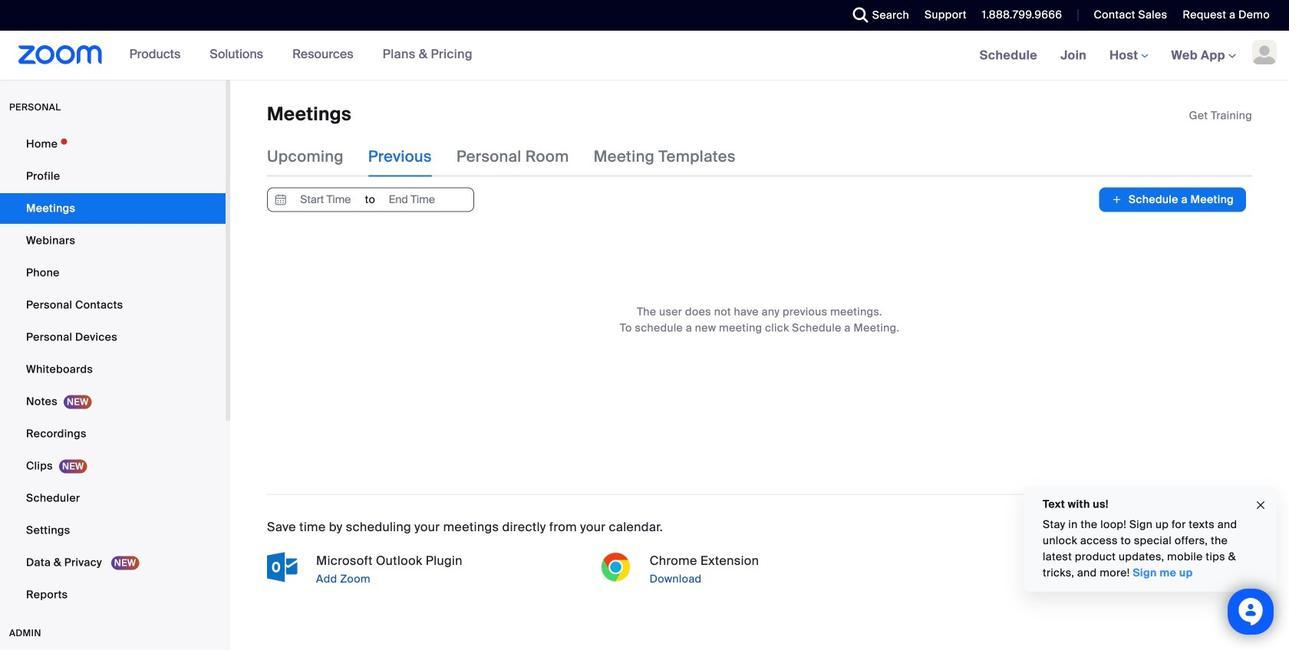 Task type: describe. For each thing, give the bounding box(es) containing it.
personal menu menu
[[0, 129, 226, 612]]

profile picture image
[[1252, 40, 1277, 64]]

zoom logo image
[[18, 45, 103, 64]]



Task type: vqa. For each thing, say whether or not it's contained in the screenshot.
THE CLOSE image
yes



Task type: locate. For each thing, give the bounding box(es) containing it.
add image
[[1112, 192, 1123, 208]]

meetings navigation
[[968, 31, 1289, 81]]

banner
[[0, 31, 1289, 81]]

product information navigation
[[118, 31, 484, 80]]

tabs of meeting tab list
[[267, 137, 760, 177]]

close image
[[1255, 497, 1267, 515]]

application
[[1189, 108, 1252, 124]]



